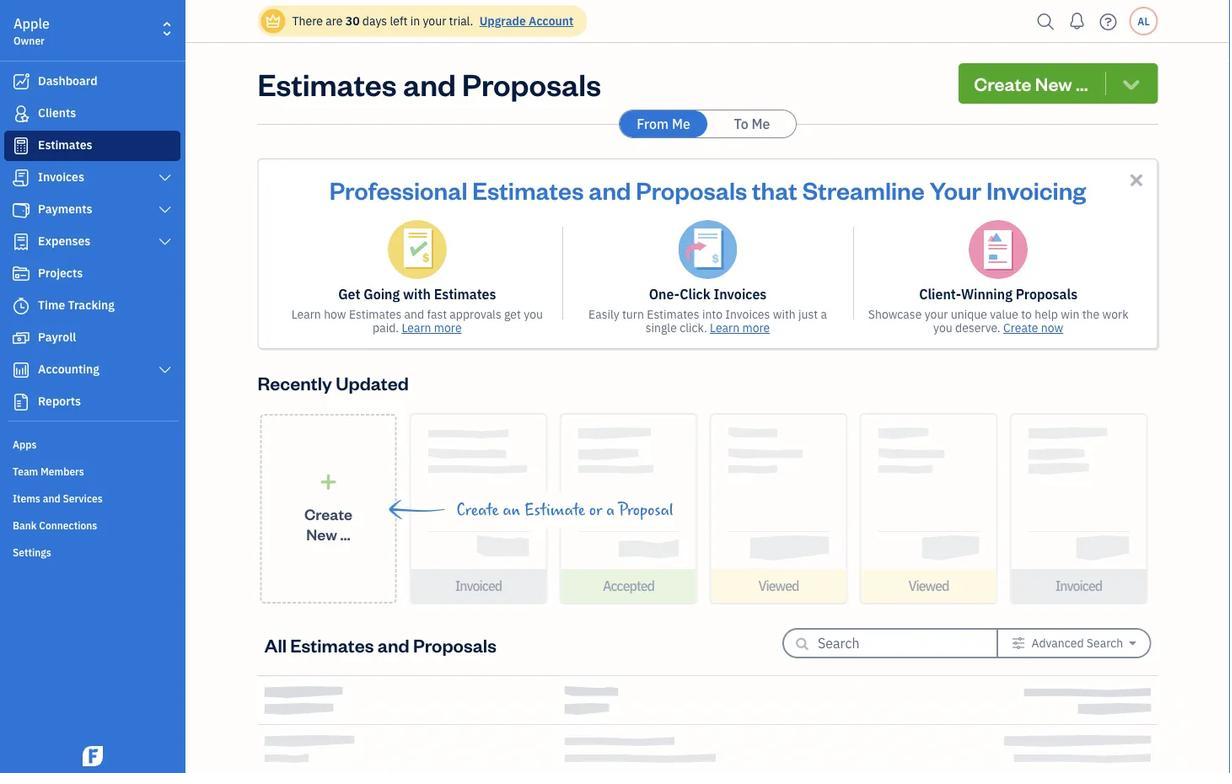 Task type: vqa. For each thing, say whether or not it's contained in the screenshot.
'New'
yes



Task type: locate. For each thing, give the bounding box(es) containing it.
me right from
[[672, 115, 690, 133]]

estimate image
[[11, 137, 31, 154]]

2 more from the left
[[742, 320, 770, 336]]

there
[[292, 13, 323, 29]]

proposal
[[619, 501, 674, 519]]

1 horizontal spatial create new … button
[[959, 63, 1158, 104]]

1 horizontal spatial learn
[[402, 320, 431, 336]]

1 horizontal spatial more
[[742, 320, 770, 336]]

chevron large down image for expenses
[[157, 235, 173, 249]]

learn
[[291, 307, 321, 322], [402, 320, 431, 336], [710, 320, 740, 336]]

new down plus "image"
[[306, 524, 337, 544]]

dashboard image
[[11, 73, 31, 90]]

to me
[[734, 115, 770, 133]]

learn how estimates and fast approvals get you paid.
[[291, 307, 543, 336]]

0 horizontal spatial learn
[[291, 307, 321, 322]]

projects link
[[4, 259, 180, 289]]

your down client-
[[925, 307, 948, 322]]

1 horizontal spatial invoiced
[[1055, 577, 1102, 595]]

1 invoiced from the left
[[455, 577, 502, 595]]

new down search icon
[[1035, 71, 1072, 95]]

chevron large down image
[[157, 203, 173, 217], [157, 235, 173, 249], [157, 363, 173, 377]]

items
[[13, 492, 40, 505]]

me
[[672, 115, 690, 133], [752, 115, 770, 133]]

0 horizontal spatial create new …
[[304, 504, 352, 544]]

accepted
[[603, 577, 654, 595]]

client-
[[919, 285, 961, 303]]

win
[[1061, 307, 1080, 322]]

your
[[423, 13, 446, 29], [925, 307, 948, 322]]

notifications image
[[1064, 4, 1091, 38]]

get going with estimates image
[[388, 220, 447, 279]]

1 vertical spatial create new … button
[[260, 414, 397, 604]]

a right the "just" in the right of the page
[[821, 307, 827, 322]]

easily
[[589, 307, 619, 322]]

and inside main element
[[43, 492, 60, 505]]

learn more
[[402, 320, 462, 336], [710, 320, 770, 336]]

learn for one-click invoices
[[710, 320, 740, 336]]

click
[[680, 285, 711, 303]]

0 horizontal spatial create new … button
[[260, 414, 397, 604]]

client image
[[11, 105, 31, 122]]

0 horizontal spatial you
[[524, 307, 543, 322]]

2 horizontal spatial learn
[[710, 320, 740, 336]]

new
[[1035, 71, 1072, 95], [306, 524, 337, 544]]

1 vertical spatial a
[[606, 501, 615, 519]]

reports link
[[4, 387, 180, 417]]

project image
[[11, 266, 31, 282]]

more for with
[[434, 320, 462, 336]]

0 horizontal spatial new
[[306, 524, 337, 544]]

get going with estimates
[[338, 285, 496, 303]]

you inside showcase your unique value to help win the work you deserve.
[[933, 320, 953, 336]]

1 vertical spatial your
[[925, 307, 948, 322]]

0 vertical spatial chevron large down image
[[157, 203, 173, 217]]

0 vertical spatial invoices
[[38, 169, 84, 185]]

one-click invoices
[[649, 285, 767, 303]]

a right or
[[606, 501, 615, 519]]

your
[[930, 174, 982, 205]]

estimates
[[258, 63, 397, 103], [38, 137, 92, 153], [472, 174, 584, 205], [434, 285, 496, 303], [349, 307, 402, 322], [647, 307, 699, 322], [290, 633, 374, 657]]

more down get going with estimates
[[434, 320, 462, 336]]

time tracking
[[38, 297, 115, 313]]

1 horizontal spatial you
[[933, 320, 953, 336]]

team
[[13, 465, 38, 478]]

0 horizontal spatial me
[[672, 115, 690, 133]]

settings image
[[1012, 637, 1025, 650]]

create new … down plus "image"
[[304, 504, 352, 544]]

2 invoiced from the left
[[1055, 577, 1102, 595]]

create
[[974, 71, 1032, 95], [1003, 320, 1038, 336], [457, 501, 499, 519], [304, 504, 352, 524]]

invoices link
[[4, 163, 180, 193]]

learn more down get going with estimates
[[402, 320, 462, 336]]

me right to
[[752, 115, 770, 133]]

you
[[524, 307, 543, 322], [933, 320, 953, 336]]

2 learn more from the left
[[710, 320, 770, 336]]

projects
[[38, 265, 83, 281]]

professional estimates and proposals that streamline your invoicing
[[329, 174, 1086, 205]]

bank connections link
[[4, 512, 180, 537]]

members
[[41, 465, 84, 478]]

0 vertical spatial create new …
[[974, 71, 1088, 95]]

payroll link
[[4, 323, 180, 353]]

create new …
[[974, 71, 1088, 95], [304, 504, 352, 544]]

2 vertical spatial invoices
[[725, 307, 770, 322]]

chevron large down image inside payments link
[[157, 203, 173, 217]]

payments link
[[4, 195, 180, 225]]

connections
[[39, 519, 97, 532]]

you down client-
[[933, 320, 953, 336]]

1 vertical spatial …
[[340, 524, 350, 544]]

approvals
[[450, 307, 501, 322]]

1 learn more from the left
[[402, 320, 462, 336]]

2 me from the left
[[752, 115, 770, 133]]

plus image
[[319, 473, 338, 491]]

apple
[[13, 15, 50, 32]]

dashboard
[[38, 73, 98, 89]]

with left the "just" in the right of the page
[[773, 307, 796, 322]]

0 vertical spatial with
[[403, 285, 431, 303]]

1 horizontal spatial …
[[1076, 71, 1088, 95]]

1 more from the left
[[434, 320, 462, 336]]

you inside 'learn how estimates and fast approvals get you paid.'
[[524, 307, 543, 322]]

winning
[[961, 285, 1013, 303]]

invoices up 'into'
[[714, 285, 767, 303]]

learn right paid. on the left top of page
[[402, 320, 431, 336]]

1 horizontal spatial create new …
[[974, 71, 1088, 95]]

1 horizontal spatial new
[[1035, 71, 1072, 95]]

2 vertical spatial chevron large down image
[[157, 363, 173, 377]]

invoices right 'into'
[[725, 307, 770, 322]]

a
[[821, 307, 827, 322], [606, 501, 615, 519]]

items and services link
[[4, 485, 180, 510]]

0 horizontal spatial more
[[434, 320, 462, 336]]

0 horizontal spatial viewed
[[758, 577, 799, 595]]

0 horizontal spatial with
[[403, 285, 431, 303]]

…
[[1076, 71, 1088, 95], [340, 524, 350, 544]]

create new … button
[[959, 63, 1158, 104], [260, 414, 397, 604]]

click.
[[680, 320, 707, 336]]

viewed
[[758, 577, 799, 595], [908, 577, 949, 595]]

2 viewed from the left
[[908, 577, 949, 595]]

0 horizontal spatial your
[[423, 13, 446, 29]]

close image
[[1127, 170, 1146, 190]]

0 vertical spatial a
[[821, 307, 827, 322]]

go to help image
[[1095, 9, 1122, 34]]

tracking
[[68, 297, 115, 313]]

1 horizontal spatial a
[[821, 307, 827, 322]]

invoices up payments
[[38, 169, 84, 185]]

value
[[990, 307, 1019, 322]]

deserve.
[[955, 320, 1001, 336]]

2 chevron large down image from the top
[[157, 235, 173, 249]]

0 horizontal spatial learn more
[[402, 320, 462, 336]]

1 chevron large down image from the top
[[157, 203, 173, 217]]

1 horizontal spatial learn more
[[710, 320, 770, 336]]

0 horizontal spatial invoiced
[[455, 577, 502, 595]]

or
[[589, 501, 602, 519]]

3 chevron large down image from the top
[[157, 363, 173, 377]]

create new … down search icon
[[974, 71, 1088, 95]]

chevron large down image for accounting
[[157, 363, 173, 377]]

your right in on the left top
[[423, 13, 446, 29]]

1 vertical spatial chevron large down image
[[157, 235, 173, 249]]

1 horizontal spatial viewed
[[908, 577, 949, 595]]

settings link
[[4, 539, 180, 564]]

one-
[[649, 285, 680, 303]]

and inside 'learn how estimates and fast approvals get you paid.'
[[404, 307, 424, 322]]

chevron large down image inside accounting 'link'
[[157, 363, 173, 377]]

1 horizontal spatial with
[[773, 307, 796, 322]]

1 vertical spatial with
[[773, 307, 796, 322]]

apps
[[13, 438, 37, 451]]

invoice image
[[11, 169, 31, 186]]

chevron large down image
[[157, 171, 173, 185]]

1 viewed from the left
[[758, 577, 799, 595]]

1 me from the left
[[672, 115, 690, 133]]

1 horizontal spatial me
[[752, 115, 770, 133]]

more right 'into'
[[742, 320, 770, 336]]

0 vertical spatial create new … button
[[959, 63, 1158, 104]]

search image
[[1032, 9, 1059, 34]]

1 vertical spatial create new …
[[304, 504, 352, 544]]

with up 'learn how estimates and fast approvals get you paid.' in the top left of the page
[[403, 285, 431, 303]]

now
[[1041, 320, 1063, 336]]

search
[[1087, 635, 1123, 651]]

showcase
[[868, 307, 922, 322]]

estimates inside 'learn how estimates and fast approvals get you paid.'
[[349, 307, 402, 322]]

you right get
[[524, 307, 543, 322]]

your inside showcase your unique value to help win the work you deserve.
[[925, 307, 948, 322]]

team members link
[[4, 458, 180, 483]]

1 horizontal spatial your
[[925, 307, 948, 322]]

learn right click.
[[710, 320, 740, 336]]

days
[[362, 13, 387, 29]]

learn inside 'learn how estimates and fast approvals get you paid.'
[[291, 307, 321, 322]]

0 horizontal spatial a
[[606, 501, 615, 519]]

chart image
[[11, 362, 31, 379]]

more
[[434, 320, 462, 336], [742, 320, 770, 336]]

learn more down one-click invoices
[[710, 320, 770, 336]]

1 vertical spatial invoices
[[714, 285, 767, 303]]

learn left how
[[291, 307, 321, 322]]



Task type: describe. For each thing, give the bounding box(es) containing it.
0 vertical spatial new
[[1035, 71, 1072, 95]]

team members
[[13, 465, 84, 478]]

learn more for invoices
[[710, 320, 770, 336]]

upgrade account link
[[476, 13, 574, 29]]

into
[[702, 307, 723, 322]]

upgrade
[[480, 13, 526, 29]]

the
[[1082, 307, 1100, 322]]

advanced search
[[1032, 635, 1123, 651]]

recently updated
[[258, 371, 409, 395]]

payroll
[[38, 329, 76, 345]]

time
[[38, 297, 65, 313]]

from
[[637, 115, 669, 133]]

estimates inside easily turn estimates into invoices with just a single click.
[[647, 307, 699, 322]]

work
[[1102, 307, 1129, 322]]

30
[[345, 13, 360, 29]]

with inside easily turn estimates into invoices with just a single click.
[[773, 307, 796, 322]]

turn
[[622, 307, 644, 322]]

single
[[646, 320, 677, 336]]

to me link
[[708, 110, 796, 137]]

time tracking link
[[4, 291, 180, 321]]

crown image
[[264, 12, 282, 30]]

0 horizontal spatial …
[[340, 524, 350, 544]]

paid.
[[373, 320, 399, 336]]

expenses
[[38, 233, 90, 249]]

accounting
[[38, 361, 99, 377]]

help
[[1035, 307, 1058, 322]]

streamline
[[802, 174, 925, 205]]

showcase your unique value to help win the work you deserve.
[[868, 307, 1129, 336]]

create new … button for estimates and proposals
[[959, 63, 1158, 104]]

clients link
[[4, 99, 180, 129]]

learn for get going with estimates
[[402, 320, 431, 336]]

just
[[799, 307, 818, 322]]

to
[[1021, 307, 1032, 322]]

apple owner
[[13, 15, 50, 47]]

updated
[[336, 371, 409, 395]]

create new … button for create an estimate or a proposal
[[260, 414, 397, 604]]

freshbooks image
[[79, 746, 106, 766]]

me for to me
[[752, 115, 770, 133]]

apps link
[[4, 431, 180, 456]]

from me
[[637, 115, 690, 133]]

estimates inside estimates link
[[38, 137, 92, 153]]

an
[[503, 501, 520, 519]]

settings
[[13, 546, 51, 559]]

me for from me
[[672, 115, 690, 133]]

expenses link
[[4, 227, 180, 257]]

create now
[[1003, 320, 1063, 336]]

owner
[[13, 34, 45, 47]]

all estimates and proposals
[[264, 633, 497, 657]]

unique
[[951, 307, 987, 322]]

advanced
[[1032, 635, 1084, 651]]

0 vertical spatial …
[[1076, 71, 1088, 95]]

more for invoices
[[742, 320, 770, 336]]

in
[[410, 13, 420, 29]]

invoices inside invoices link
[[38, 169, 84, 185]]

one-click invoices image
[[678, 220, 737, 279]]

to
[[734, 115, 749, 133]]

caretdown image
[[1129, 637, 1136, 650]]

money image
[[11, 330, 31, 347]]

recently
[[258, 371, 332, 395]]

clients
[[38, 105, 76, 121]]

invoicing
[[986, 174, 1086, 205]]

create an estimate or a proposal
[[457, 501, 674, 519]]

chevrondown image
[[1120, 72, 1143, 95]]

report image
[[11, 394, 31, 411]]

services
[[63, 492, 103, 505]]

that
[[752, 174, 798, 205]]

Search text field
[[818, 630, 970, 657]]

al
[[1138, 14, 1150, 28]]

bank connections
[[13, 519, 97, 532]]

timer image
[[11, 298, 31, 315]]

account
[[529, 13, 574, 29]]

client-winning proposals image
[[969, 220, 1028, 279]]

accounting link
[[4, 355, 180, 385]]

dashboard link
[[4, 67, 180, 97]]

there are 30 days left in your trial. upgrade account
[[292, 13, 574, 29]]

left
[[390, 13, 408, 29]]

chevron large down image for payments
[[157, 203, 173, 217]]

estimates and proposals
[[258, 63, 601, 103]]

bank
[[13, 519, 37, 532]]

how
[[324, 307, 346, 322]]

a inside easily turn estimates into invoices with just a single click.
[[821, 307, 827, 322]]

learn more for with
[[402, 320, 462, 336]]

payments
[[38, 201, 92, 217]]

all
[[264, 633, 287, 657]]

estimates link
[[4, 131, 180, 161]]

1 vertical spatial new
[[306, 524, 337, 544]]

main element
[[0, 0, 228, 773]]

from me link
[[620, 110, 707, 137]]

get
[[504, 307, 521, 322]]

professional
[[329, 174, 468, 205]]

easily turn estimates into invoices with just a single click.
[[589, 307, 827, 336]]

reports
[[38, 393, 81, 409]]

trial.
[[449, 13, 473, 29]]

al button
[[1129, 7, 1158, 35]]

invoices inside easily turn estimates into invoices with just a single click.
[[725, 307, 770, 322]]

0 vertical spatial your
[[423, 13, 446, 29]]

payment image
[[11, 202, 31, 218]]

expense image
[[11, 234, 31, 250]]

advanced search button
[[998, 630, 1150, 657]]

fast
[[427, 307, 447, 322]]

are
[[326, 13, 343, 29]]



